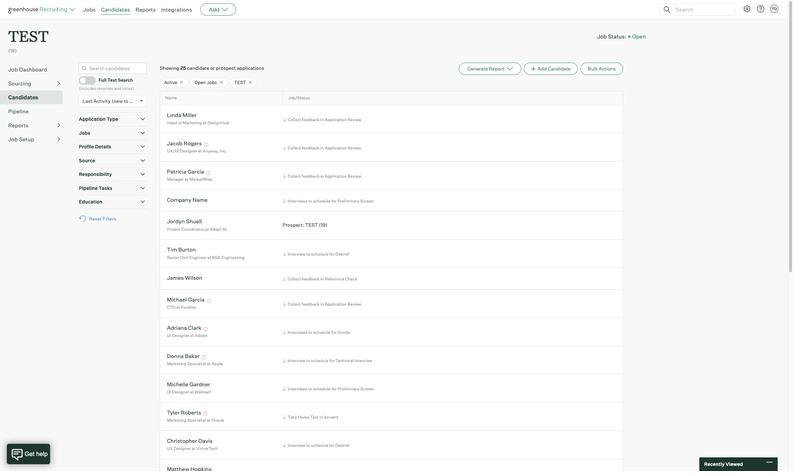 Task type: vqa. For each thing, say whether or not it's contained in the screenshot.


Task type: locate. For each thing, give the bounding box(es) containing it.
to for christopher davis's interview to schedule for debrief link
[[306, 443, 310, 448]]

interview to schedule for debrief link up collect feedback in reference check link
[[282, 251, 351, 258]]

job setup
[[8, 136, 34, 143]]

to for interview to schedule for technical interview link
[[306, 358, 310, 363]]

michael garcia has been in application review for more than 5 days image
[[206, 299, 212, 303]]

review
[[348, 117, 361, 122], [348, 145, 361, 151], [348, 174, 361, 179], [348, 302, 361, 307]]

interview to schedule for debrief link for christopher davis
[[282, 443, 351, 449]]

1 preliminary from the top
[[338, 199, 360, 204]]

test right prospect:
[[305, 222, 318, 228]]

2 collect feedback in application review link from the top
[[282, 145, 363, 151]]

patricia garcia link
[[167, 168, 204, 176]]

1 vertical spatial interview to schedule for debrief
[[288, 443, 350, 448]]

manager at marketwise
[[167, 177, 212, 182]]

0 vertical spatial interviews to schedule for preliminary screen
[[288, 199, 374, 204]]

jobs
[[83, 6, 96, 13], [207, 80, 217, 85], [79, 130, 90, 136]]

1 screen from the top
[[360, 199, 374, 204]]

0 vertical spatial open
[[632, 33, 646, 40]]

1 vertical spatial interviews
[[288, 330, 308, 335]]

2 in from the top
[[320, 145, 324, 151]]

full text search (includes resumes and notes)
[[79, 78, 134, 91]]

collect feedback in application review link for jacob rogers
[[282, 145, 363, 151]]

0 vertical spatial interviews
[[288, 199, 308, 204]]

1 vertical spatial debrief
[[335, 443, 350, 448]]

interview to schedule for debrief link down test
[[282, 443, 351, 449]]

garcia up marketwise
[[188, 168, 204, 175]]

schedule for marketing specialist at apple
[[311, 358, 328, 363]]

interviews
[[288, 199, 308, 204], [288, 330, 308, 335], [288, 387, 308, 392]]

designer down christopher
[[174, 447, 191, 452]]

1 vertical spatial reports link
[[8, 121, 60, 129]]

interview for ux designer at virtuetech
[[288, 443, 306, 448]]

3 feedback from the top
[[302, 174, 320, 179]]

to down interviews to schedule for onsite link
[[306, 358, 310, 363]]

add inside popup button
[[209, 6, 220, 13]]

jacob rogers
[[167, 140, 202, 147]]

candidates down sourcing
[[8, 94, 38, 101]]

2 collect feedback in application review from the top
[[288, 145, 361, 151]]

2 vertical spatial marketing
[[167, 418, 186, 423]]

collect feedback in application review for patricia garcia
[[288, 174, 361, 179]]

0 vertical spatial preliminary
[[338, 199, 360, 204]]

designer down jacob rogers link
[[180, 149, 197, 154]]

linda miller link
[[167, 112, 197, 120]]

schedule left technical
[[311, 358, 328, 363]]

collect for jacob rogers
[[288, 145, 301, 151]]

review for patricia garcia
[[348, 174, 361, 179]]

adobe
[[195, 333, 207, 339]]

1 vertical spatial garcia
[[188, 296, 205, 303]]

0 horizontal spatial pipeline
[[8, 108, 29, 115]]

1 horizontal spatial reports
[[136, 6, 156, 13]]

open right status:
[[632, 33, 646, 40]]

schedule up be
[[313, 387, 331, 392]]

patricia garcia has been in application review for more than 5 days image
[[205, 171, 211, 175]]

interview to schedule for debrief up collect feedback in reference check link
[[288, 252, 350, 257]]

at inside tim burton senior civil engineer at rsa engineering
[[207, 255, 211, 260]]

add candidate link
[[524, 63, 578, 75]]

specialist down roberts
[[187, 418, 206, 423]]

add button
[[200, 3, 236, 16]]

job/status
[[288, 96, 310, 101]]

test
[[8, 26, 49, 46], [234, 80, 246, 85], [305, 222, 318, 228]]

candidates right "jobs" link
[[101, 6, 130, 13]]

rogers
[[184, 140, 202, 147]]

1 collect from the top
[[288, 117, 301, 122]]

0 vertical spatial specialist
[[187, 362, 206, 367]]

clark
[[188, 325, 201, 332]]

feedback for michael garcia
[[302, 302, 320, 307]]

3 collect from the top
[[288, 174, 301, 179]]

1 vertical spatial (19)
[[319, 222, 328, 228]]

for for ux designer at virtuetech
[[329, 443, 335, 448]]

tyler
[[167, 410, 180, 416]]

specialist for roberts
[[187, 418, 206, 423]]

to down 'take home test to be sent' link
[[306, 443, 310, 448]]

burton
[[178, 247, 196, 253]]

name
[[165, 96, 177, 101], [193, 197, 208, 203]]

2 collect from the top
[[288, 145, 301, 151]]

marketing down miller
[[183, 120, 202, 126]]

ux/ui
[[167, 149, 179, 154]]

pipeline down sourcing
[[8, 108, 29, 115]]

job for job status:
[[597, 33, 607, 40]]

0 vertical spatial debrief
[[335, 252, 350, 257]]

christopher davis ux designer at virtuetech
[[167, 438, 218, 452]]

at down michelle gardner link
[[190, 390, 194, 395]]

0 horizontal spatial candidates
[[8, 94, 38, 101]]

0 vertical spatial ui
[[167, 333, 171, 339]]

to for interview to schedule for debrief link related to tim burton
[[306, 252, 310, 257]]

3 collect feedback in application review from the top
[[288, 174, 361, 179]]

in for michael garcia
[[320, 302, 324, 307]]

shuell
[[186, 218, 202, 225]]

patricia garcia
[[167, 168, 204, 175]]

candidates
[[101, 6, 130, 13], [8, 94, 38, 101]]

2 vertical spatial job
[[8, 136, 18, 143]]

name down marketwise
[[193, 197, 208, 203]]

1 horizontal spatial test
[[234, 80, 246, 85]]

job for job dashboard
[[8, 66, 18, 73]]

1 vertical spatial add
[[538, 66, 547, 71]]

in
[[320, 117, 324, 122], [320, 145, 324, 151], [320, 174, 324, 179], [320, 277, 324, 282], [320, 302, 324, 307]]

garcia inside patricia garcia link
[[188, 168, 204, 175]]

3 review from the top
[[348, 174, 361, 179]]

0 vertical spatial test
[[8, 26, 49, 46]]

debrief up reference
[[335, 252, 350, 257]]

baker
[[185, 353, 200, 360]]

(19) inside test (19)
[[8, 48, 17, 54]]

to for first interviews to schedule for preliminary screen link from the top
[[308, 199, 312, 204]]

test (19)
[[8, 26, 49, 54]]

job dashboard link
[[8, 65, 60, 74]]

marketwise
[[189, 177, 212, 182]]

2 horizontal spatial test
[[305, 222, 318, 228]]

collect for michael garcia
[[288, 302, 301, 307]]

patricia
[[167, 168, 186, 175]]

jacob
[[167, 140, 183, 147]]

ux
[[167, 447, 173, 452]]

marketing down the tyler
[[167, 418, 186, 423]]

virtuetech
[[197, 447, 218, 452]]

integrations
[[161, 6, 192, 13]]

1 vertical spatial preliminary
[[338, 387, 360, 392]]

specialist down "baker"
[[187, 362, 206, 367]]

home
[[298, 415, 309, 420]]

1 horizontal spatial pipeline
[[79, 185, 98, 191]]

for for ui designer at adobe
[[331, 330, 337, 335]]

job left status:
[[597, 33, 607, 40]]

at left adept
[[205, 227, 209, 232]]

job left 'setup'
[[8, 136, 18, 143]]

head
[[167, 120, 177, 126]]

ui down adriana
[[167, 333, 171, 339]]

2 interviews to schedule for preliminary screen from the top
[[288, 387, 374, 392]]

to up interview to schedule for technical interview link
[[308, 330, 312, 335]]

1 horizontal spatial reports link
[[136, 6, 156, 13]]

marketing down donna
[[167, 362, 186, 367]]

debrief down sent
[[335, 443, 350, 448]]

(includes
[[79, 86, 96, 91]]

schedule up collect feedback in reference check link
[[311, 252, 328, 257]]

tyler roberts has been in take home test for more than 7 days image
[[203, 412, 209, 416]]

1 vertical spatial pipeline
[[79, 185, 98, 191]]

to up collect feedback in reference check link
[[306, 252, 310, 257]]

candidate reports are now available! apply filters and select "view in app" element
[[459, 63, 521, 75]]

job status:
[[597, 33, 627, 40]]

interviews for ui designer at walmart
[[288, 387, 308, 392]]

reports left the integrations
[[136, 6, 156, 13]]

4 review from the top
[[348, 302, 361, 307]]

1 horizontal spatial candidates link
[[101, 6, 130, 13]]

application for michael garcia
[[325, 302, 347, 307]]

1 review from the top
[[348, 117, 361, 122]]

test for test (19)
[[8, 26, 49, 46]]

test for test
[[234, 80, 246, 85]]

at inside linda miller head of marketing at designhub
[[203, 120, 207, 126]]

5 feedback from the top
[[302, 302, 320, 307]]

garcia inside michael garcia link
[[188, 296, 205, 303]]

interviews to schedule for preliminary screen link
[[282, 198, 376, 204], [282, 386, 376, 392]]

garcia for michael garcia
[[188, 296, 205, 303]]

1 vertical spatial job
[[8, 66, 18, 73]]

schedule left onsite
[[313, 330, 331, 335]]

5 collect from the top
[[288, 302, 301, 307]]

test down applications
[[234, 80, 246, 85]]

to up prospect: test (19)
[[308, 199, 312, 204]]

0 horizontal spatial reports link
[[8, 121, 60, 129]]

0 horizontal spatial (19)
[[8, 48, 17, 54]]

adept
[[210, 227, 222, 232]]

2 screen from the top
[[360, 387, 374, 392]]

(19) right prospect:
[[319, 222, 328, 228]]

designer down michelle
[[172, 390, 189, 395]]

screen
[[360, 199, 374, 204], [360, 387, 374, 392]]

collect feedback in application review for jacob rogers
[[288, 145, 361, 151]]

(19) down 'test' link
[[8, 48, 17, 54]]

last
[[83, 98, 92, 104]]

1 horizontal spatial add
[[538, 66, 547, 71]]

1 horizontal spatial open
[[632, 33, 646, 40]]

add for add candidate
[[538, 66, 547, 71]]

0 vertical spatial add
[[209, 6, 220, 13]]

0 vertical spatial candidates link
[[101, 6, 130, 13]]

1 vertical spatial specialist
[[187, 418, 206, 423]]

2 preliminary from the top
[[338, 387, 360, 392]]

add for add
[[209, 6, 220, 13]]

0 horizontal spatial open
[[195, 80, 206, 85]]

candidate
[[187, 65, 209, 71]]

take home test to be sent
[[288, 415, 338, 420]]

1 vertical spatial test
[[234, 80, 246, 85]]

integrations link
[[161, 6, 192, 13]]

interview to schedule for debrief for christopher davis
[[288, 443, 350, 448]]

0 vertical spatial interview to schedule for debrief link
[[282, 251, 351, 258]]

interview to schedule for debrief link
[[282, 251, 351, 258], [282, 443, 351, 449]]

walmart
[[195, 390, 211, 395]]

test link
[[8, 19, 49, 47]]

in for jacob rogers
[[320, 145, 324, 151]]

candidates link down sourcing link on the top
[[8, 93, 60, 101]]

take home test to be sent link
[[282, 414, 340, 421]]

donna baker
[[167, 353, 200, 360]]

garcia up foodies
[[188, 296, 205, 303]]

1 vertical spatial open
[[195, 80, 206, 85]]

1 interviews from the top
[[288, 199, 308, 204]]

reports link up job setup link
[[8, 121, 60, 129]]

interviews to schedule for preliminary screen for 1st interviews to schedule for preliminary screen link from the bottom of the page
[[288, 387, 374, 392]]

profile
[[79, 144, 94, 150]]

source
[[79, 158, 95, 163]]

test
[[310, 415, 319, 420]]

1 vertical spatial screen
[[360, 387, 374, 392]]

1 interview to schedule for debrief from the top
[[288, 252, 350, 257]]

schedule for senior civil engineer at rsa engineering
[[311, 252, 328, 257]]

interviews to schedule for preliminary screen
[[288, 199, 374, 204], [288, 387, 374, 392]]

collect feedback in application review link for michael garcia
[[282, 301, 363, 308]]

add
[[209, 6, 220, 13], [538, 66, 547, 71]]

michelle
[[167, 381, 188, 388]]

1 vertical spatial candidates
[[8, 94, 38, 101]]

1 vertical spatial interviews to schedule for preliminary screen link
[[282, 386, 376, 392]]

1 specialist from the top
[[187, 362, 206, 367]]

2 interview to schedule for debrief link from the top
[[282, 443, 351, 449]]

0 vertical spatial pipeline
[[8, 108, 29, 115]]

2 specialist from the top
[[187, 418, 206, 423]]

2 interviews from the top
[[288, 330, 308, 335]]

showing 25 candidate or prospect applications
[[160, 65, 264, 71]]

profile details
[[79, 144, 111, 150]]

1 vertical spatial interview to schedule for debrief link
[[282, 443, 351, 449]]

take
[[288, 415, 297, 420]]

designhub
[[208, 120, 229, 126]]

add inside 'link'
[[538, 66, 547, 71]]

to for 1st interviews to schedule for preliminary screen link from the bottom of the page
[[308, 387, 312, 392]]

pipeline up education on the top of the page
[[79, 185, 98, 191]]

1 debrief from the top
[[335, 252, 350, 257]]

0 horizontal spatial test
[[8, 26, 49, 46]]

gardner
[[190, 381, 210, 388]]

open
[[632, 33, 646, 40], [195, 80, 206, 85]]

of
[[178, 120, 182, 126]]

1 vertical spatial name
[[193, 197, 208, 203]]

designer
[[180, 149, 197, 154], [172, 333, 189, 339], [172, 390, 189, 395], [174, 447, 191, 452]]

job up sourcing
[[8, 66, 18, 73]]

at down tyler roberts has been in take home test for more than 7 days image
[[207, 418, 211, 423]]

interview to schedule for debrief down test
[[288, 443, 350, 448]]

schedule for ui designer at adobe
[[313, 330, 331, 335]]

open for open
[[632, 33, 646, 40]]

reports link left the integrations
[[136, 6, 156, 13]]

0 vertical spatial (19)
[[8, 48, 17, 54]]

feedback for jacob rogers
[[302, 145, 320, 151]]

0 vertical spatial interview to schedule for debrief
[[288, 252, 350, 257]]

1 vertical spatial marketing
[[167, 362, 186, 367]]

schedule
[[313, 199, 331, 204], [311, 252, 328, 257], [313, 330, 331, 335], [311, 358, 328, 363], [313, 387, 331, 392], [311, 443, 328, 448]]

2 review from the top
[[348, 145, 361, 151]]

candidates link
[[101, 6, 130, 13], [8, 93, 60, 101]]

2 interview to schedule for debrief from the top
[[288, 443, 350, 448]]

2 ui from the top
[[167, 390, 171, 395]]

2 vertical spatial jobs
[[79, 130, 90, 136]]

(19)
[[8, 48, 17, 54], [319, 222, 328, 228]]

at inside "christopher davis ux designer at virtuetech"
[[192, 447, 196, 452]]

report
[[489, 66, 505, 71]]

0 vertical spatial garcia
[[188, 168, 204, 175]]

5 in from the top
[[320, 302, 324, 307]]

christopher davis link
[[167, 438, 213, 446]]

to up 'take home test to be sent' link
[[308, 387, 312, 392]]

oracle
[[212, 418, 224, 423]]

3 interviews from the top
[[288, 387, 308, 392]]

0 vertical spatial marketing
[[183, 120, 202, 126]]

add candidate
[[538, 66, 571, 71]]

application for patricia garcia
[[325, 174, 347, 179]]

1 vertical spatial ui
[[167, 390, 171, 395]]

0 horizontal spatial add
[[209, 6, 220, 13]]

0 horizontal spatial name
[[165, 96, 177, 101]]

designer inside michelle gardner ui designer at walmart
[[172, 390, 189, 395]]

2 feedback from the top
[[302, 145, 320, 151]]

open down candidate
[[195, 80, 206, 85]]

td button
[[769, 3, 780, 14]]

candidates link right "jobs" link
[[101, 6, 130, 13]]

applications
[[237, 65, 264, 71]]

4 collect feedback in application review link from the top
[[282, 301, 363, 308]]

ui down michelle
[[167, 390, 171, 395]]

reports up job setup
[[8, 122, 29, 129]]

schedule down test
[[311, 443, 328, 448]]

bulk actions
[[588, 66, 616, 71]]

roberts
[[181, 410, 201, 416]]

0 vertical spatial candidates
[[101, 6, 130, 13]]

1 vertical spatial candidates link
[[8, 93, 60, 101]]

0 vertical spatial job
[[597, 33, 607, 40]]

schedule up prospect: test (19)
[[313, 199, 331, 204]]

1 in from the top
[[320, 117, 324, 122]]

at inside michelle gardner ui designer at walmart
[[190, 390, 194, 395]]

interviews to schedule for preliminary screen link up prospect: test (19)
[[282, 198, 376, 204]]

to left old)
[[124, 98, 128, 104]]

4 collect feedback in application review from the top
[[288, 302, 361, 307]]

for for ui designer at walmart
[[331, 387, 337, 392]]

job
[[597, 33, 607, 40], [8, 66, 18, 73], [8, 136, 18, 143]]

at down christopher davis link
[[192, 447, 196, 452]]

1 interviews to schedule for preliminary screen from the top
[[288, 199, 374, 204]]

2 debrief from the top
[[335, 443, 350, 448]]

3 collect feedback in application review link from the top
[[282, 173, 363, 179]]

1 interview to schedule for debrief link from the top
[[282, 251, 351, 258]]

1 horizontal spatial name
[[193, 197, 208, 203]]

pipeline for pipeline tasks
[[79, 185, 98, 191]]

0 vertical spatial screen
[[360, 199, 374, 204]]

0 horizontal spatial reports
[[8, 122, 29, 129]]

interviews to schedule for preliminary screen link down interview to schedule for technical interview link
[[282, 386, 376, 392]]

at left designhub
[[203, 120, 207, 126]]

test down "greenhouse recruiting" image
[[8, 26, 49, 46]]

name down active
[[165, 96, 177, 101]]

2 vertical spatial interviews
[[288, 387, 308, 392]]

3 in from the top
[[320, 174, 324, 179]]

1 vertical spatial interviews to schedule for preliminary screen
[[288, 387, 374, 392]]

bulk actions link
[[581, 63, 623, 75]]

feedback
[[302, 117, 320, 122], [302, 145, 320, 151], [302, 174, 320, 179], [302, 277, 320, 282], [302, 302, 320, 307]]

at left the rsa
[[207, 255, 211, 260]]

1 collect feedback in application review link from the top
[[282, 116, 363, 123]]

0 vertical spatial interviews to schedule for preliminary screen link
[[282, 198, 376, 204]]

collect feedback in application review for michael garcia
[[288, 302, 361, 307]]

michelle gardner link
[[167, 381, 210, 389]]

to left be
[[320, 415, 323, 420]]

engineering
[[221, 255, 245, 260]]



Task type: describe. For each thing, give the bounding box(es) containing it.
adriana clark
[[167, 325, 201, 332]]

open for open jobs
[[195, 80, 206, 85]]

interview to schedule for technical interview link
[[282, 358, 374, 364]]

dashboard
[[19, 66, 47, 73]]

for for senior civil engineer at rsa engineering
[[329, 252, 335, 257]]

interviews for ui designer at adobe
[[288, 330, 308, 335]]

0 vertical spatial reports
[[136, 6, 156, 13]]

generate report button
[[459, 63, 521, 75]]

showing
[[160, 65, 179, 71]]

interview to schedule for debrief link for tim burton
[[282, 251, 351, 258]]

education
[[79, 199, 102, 205]]

0 vertical spatial name
[[165, 96, 177, 101]]

1 horizontal spatial (19)
[[319, 222, 328, 228]]

td
[[772, 6, 777, 11]]

job for job setup
[[8, 136, 18, 143]]

details
[[95, 144, 111, 150]]

1 vertical spatial jobs
[[207, 80, 217, 85]]

company
[[167, 197, 191, 203]]

candidate
[[548, 66, 571, 71]]

tim burton senior civil engineer at rsa engineering
[[167, 247, 245, 260]]

senior
[[167, 255, 179, 260]]

(new
[[112, 98, 123, 104]]

greenhouse recruiting image
[[8, 5, 70, 14]]

2 vertical spatial test
[[305, 222, 318, 228]]

cto
[[167, 305, 176, 310]]

schedule for ux designer at virtuetech
[[311, 443, 328, 448]]

marketing inside linda miller head of marketing at designhub
[[183, 120, 202, 126]]

coordinator
[[181, 227, 204, 232]]

michael garcia link
[[167, 296, 205, 304]]

last activity (new to old)
[[83, 98, 138, 104]]

interviews to schedule for preliminary screen for first interviews to schedule for preliminary screen link from the top
[[288, 199, 374, 204]]

adriana clark link
[[167, 325, 201, 333]]

0 vertical spatial jobs
[[83, 6, 96, 13]]

screen for first interviews to schedule for preliminary screen link from the top
[[360, 199, 374, 204]]

2 interviews to schedule for preliminary screen link from the top
[[282, 386, 376, 392]]

for for marketing specialist at apple
[[329, 358, 335, 363]]

1 vertical spatial reports
[[8, 122, 29, 129]]

old)
[[129, 98, 138, 104]]

at down donna baker has been in technical interview for more than 14 days 'image'
[[207, 362, 211, 367]]

1 interviews to schedule for preliminary screen link from the top
[[282, 198, 376, 204]]

0 vertical spatial reports link
[[136, 6, 156, 13]]

4 collect from the top
[[288, 277, 301, 282]]

at down patricia garcia link
[[185, 177, 189, 182]]

foodies
[[181, 305, 196, 310]]

td button
[[770, 5, 779, 13]]

at inside jordyn shuell project coordinator at adept ai
[[205, 227, 209, 232]]

engineer
[[189, 255, 207, 260]]

collect feedback in application review link for patricia garcia
[[282, 173, 363, 179]]

donna
[[167, 353, 184, 360]]

1 feedback from the top
[[302, 117, 320, 122]]

status:
[[608, 33, 627, 40]]

type
[[107, 116, 118, 122]]

feedback for patricia garcia
[[302, 174, 320, 179]]

tasks
[[99, 185, 112, 191]]

recently viewed
[[704, 462, 743, 468]]

1 ui from the top
[[167, 333, 171, 339]]

anyway,
[[203, 149, 219, 154]]

marketing for roberts
[[167, 418, 186, 423]]

wilson
[[185, 275, 202, 282]]

prospect: test (19)
[[283, 222, 328, 228]]

or
[[210, 65, 215, 71]]

4 in from the top
[[320, 277, 324, 282]]

michael garcia
[[167, 296, 205, 303]]

resumes
[[97, 86, 113, 91]]

ui inside michelle gardner ui designer at walmart
[[167, 390, 171, 395]]

james wilson
[[167, 275, 202, 282]]

adriana clark has been in onsite for more than 21 days image
[[203, 327, 209, 332]]

filters
[[103, 216, 116, 222]]

1 collect feedback in application review from the top
[[288, 117, 361, 122]]

to for interviews to schedule for onsite link
[[308, 330, 312, 335]]

interview for marketing specialist at apple
[[288, 358, 306, 363]]

inc.
[[220, 149, 227, 154]]

preliminary for first interviews to schedule for preliminary screen link from the top
[[338, 199, 360, 204]]

linda miller head of marketing at designhub
[[167, 112, 229, 126]]

davis
[[198, 438, 213, 445]]

active
[[164, 80, 177, 85]]

apple
[[212, 362, 223, 367]]

and
[[114, 86, 121, 91]]

jordyn shuell link
[[167, 218, 202, 226]]

civil
[[180, 255, 188, 260]]

in for patricia garcia
[[320, 174, 324, 179]]

screen for 1st interviews to schedule for preliminary screen link from the bottom of the page
[[360, 387, 374, 392]]

schedule for ui designer at walmart
[[313, 387, 331, 392]]

last activity (new to old) option
[[83, 98, 138, 104]]

tyler roberts link
[[167, 410, 201, 417]]

notes)
[[122, 86, 134, 91]]

debrief for davis
[[335, 443, 350, 448]]

sourcing
[[8, 80, 31, 87]]

tim
[[167, 247, 177, 253]]

prospect:
[[283, 222, 304, 228]]

at right cto
[[176, 305, 180, 310]]

at down clark
[[190, 333, 194, 339]]

ai
[[223, 227, 227, 232]]

open jobs
[[195, 80, 217, 85]]

review for jacob rogers
[[348, 145, 361, 151]]

at down rogers
[[198, 149, 202, 154]]

application type
[[79, 116, 118, 122]]

company name link
[[167, 197, 208, 204]]

activity
[[93, 98, 111, 104]]

pipeline tasks
[[79, 185, 112, 191]]

review for michael garcia
[[348, 302, 361, 307]]

Search text field
[[674, 5, 729, 14]]

check
[[345, 277, 357, 282]]

4 feedback from the top
[[302, 277, 320, 282]]

configure image
[[743, 5, 751, 13]]

recently
[[704, 462, 725, 468]]

collect feedback in reference check
[[288, 277, 357, 282]]

bulk
[[588, 66, 598, 71]]

sent
[[330, 415, 338, 420]]

actions
[[599, 66, 616, 71]]

Search candidates field
[[79, 63, 147, 74]]

marketing specialist at apple
[[167, 362, 223, 367]]

reference
[[325, 277, 344, 282]]

full
[[99, 78, 107, 83]]

marketing for baker
[[167, 362, 186, 367]]

1 horizontal spatial candidates
[[101, 6, 130, 13]]

reset filters button
[[79, 213, 120, 225]]

tim burton link
[[167, 247, 196, 254]]

donna baker has been in technical interview for more than 14 days image
[[201, 356, 207, 360]]

michael
[[167, 296, 187, 303]]

jordyn shuell project coordinator at adept ai
[[167, 218, 227, 232]]

debrief for burton
[[335, 252, 350, 257]]

interview for senior civil engineer at rsa engineering
[[288, 252, 306, 257]]

collect for patricia garcia
[[288, 174, 301, 179]]

designer inside "christopher davis ux designer at virtuetech"
[[174, 447, 191, 452]]

be
[[324, 415, 329, 420]]

interview to schedule for debrief for tim burton
[[288, 252, 350, 257]]

pipeline for pipeline
[[8, 108, 29, 115]]

james wilson link
[[167, 275, 202, 283]]

interview to schedule for technical interview
[[288, 358, 372, 363]]

application for jacob rogers
[[325, 145, 347, 151]]

jordyn
[[167, 218, 185, 225]]

generate
[[468, 66, 488, 71]]

designer down adriana clark link
[[172, 333, 189, 339]]

company name
[[167, 197, 208, 203]]

0 horizontal spatial candidates link
[[8, 93, 60, 101]]

preliminary for 1st interviews to schedule for preliminary screen link from the bottom of the page
[[338, 387, 360, 392]]

pipeline link
[[8, 107, 60, 115]]

checkmark image
[[82, 78, 87, 82]]

25
[[180, 65, 186, 71]]

specialist for baker
[[187, 362, 206, 367]]

search
[[118, 78, 133, 83]]

jacob rogers has been in application review for more than 5 days image
[[203, 143, 209, 147]]

marketing specialist at oracle
[[167, 418, 224, 423]]

garcia for patricia garcia
[[188, 168, 204, 175]]

tyler roberts
[[167, 410, 201, 416]]



